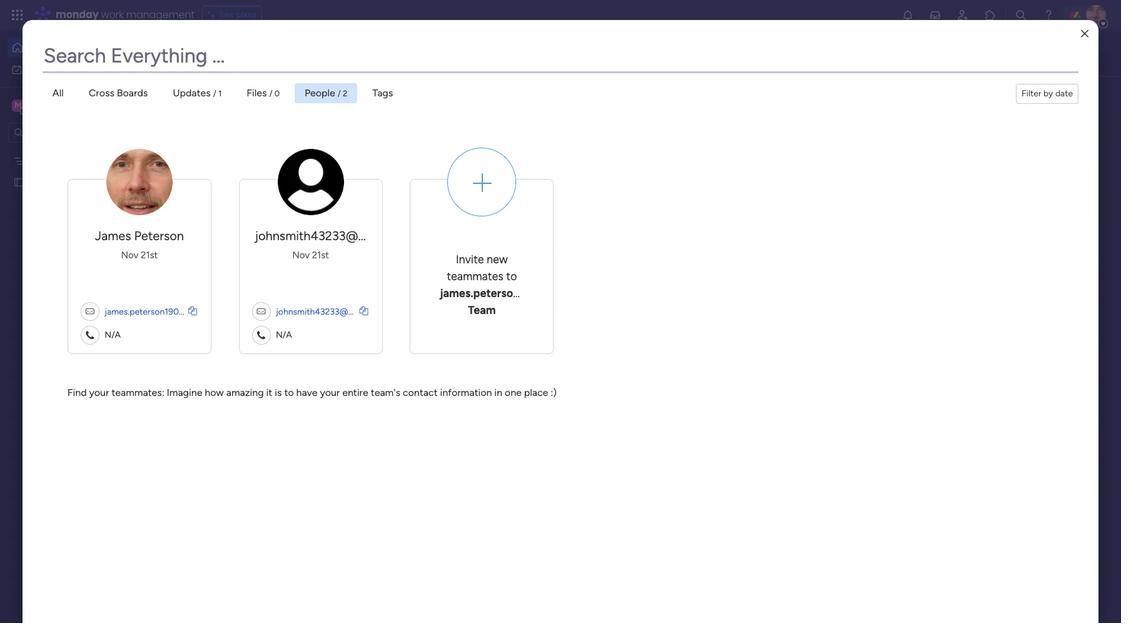 Task type: locate. For each thing, give the bounding box(es) containing it.
information
[[440, 387, 492, 399]]

list box
[[0, 148, 160, 362]]

find
[[67, 387, 87, 399]]

good
[[191, 41, 213, 52]]

visited
[[272, 103, 307, 116]]

your
[[260, 53, 281, 65], [89, 387, 109, 399], [320, 387, 340, 399]]

1 horizontal spatial /
[[269, 89, 272, 98]]

it
[[266, 387, 272, 399]]

0 horizontal spatial nov
[[121, 250, 138, 261]]

home button
[[8, 38, 135, 58]]

0 horizontal spatial n/a
[[103, 329, 121, 340]]

21st inside 'james peterson nov 21st'
[[141, 250, 158, 261]]

1 horizontal spatial dapulse phone image
[[252, 326, 271, 345]]

my inside button
[[28, 63, 40, 74]]

0 horizontal spatial dapulse phone image
[[81, 326, 99, 345]]

0 horizontal spatial /
[[213, 89, 216, 98]]

1 horizontal spatial n/a
[[274, 329, 292, 340]]

2 n/a from the left
[[274, 329, 292, 340]]

see plans button
[[202, 6, 262, 24]]

trading
[[29, 177, 58, 187]]

work inside button
[[42, 63, 61, 74]]

2 21st from the left
[[312, 250, 329, 261]]

0 horizontal spatial your
[[89, 387, 109, 399]]

to inside the invite new teammates to james.peterson1902's team
[[506, 270, 517, 283]]

/ left the 2
[[338, 89, 341, 98]]

n/a down james.peterson1902@gmail.com
[[103, 329, 121, 340]]

workspaces right open my workspaces 'icon'
[[242, 175, 304, 189]]

recently visited
[[223, 103, 307, 116]]

my right open my workspaces 'icon'
[[223, 175, 239, 189]]

johnsmith43233@gmail.com nov 21st
[[255, 228, 415, 261]]

james.peterson1902@gmail.com link
[[105, 305, 233, 318]]

monday
[[56, 8, 99, 22]]

1 horizontal spatial to
[[506, 270, 517, 283]]

james peterson nov 21st
[[95, 228, 184, 261]]

dapulse email image
[[81, 302, 99, 321]]

1 vertical spatial to
[[284, 387, 294, 399]]

game
[[82, 177, 105, 187]]

3 / from the left
[[338, 89, 341, 98]]

0 vertical spatial workspaces
[[397, 53, 451, 65]]

1 nov from the left
[[121, 250, 138, 261]]

list box containing marketing plan
[[0, 148, 160, 362]]

2 nov from the left
[[292, 250, 310, 261]]

option
[[0, 150, 160, 152]]

0 horizontal spatial to
[[284, 387, 294, 399]]

21st up johnsmith43233@gmail.com link in the left of the page
[[312, 250, 329, 261]]

apps image
[[984, 9, 997, 21]]

management
[[126, 8, 194, 22]]

work right monday
[[101, 8, 124, 22]]

1 dapulse phone image from the left
[[81, 326, 99, 345]]

1 vertical spatial workspaces
[[242, 175, 304, 189]]

n/a down johnsmith43233@gmail.com link in the left of the page
[[274, 329, 292, 340]]

one
[[505, 387, 522, 399]]

n/a for peterson
[[103, 329, 121, 340]]

filter by date
[[1022, 88, 1073, 99]]

my
[[28, 63, 40, 74], [223, 175, 239, 189]]

help center element
[[908, 534, 1096, 585]]

1 / from the left
[[213, 89, 216, 98]]

all
[[52, 87, 64, 99]]

1 horizontal spatial workspaces
[[397, 53, 451, 65]]

1 vertical spatial johnsmith43233@gmail.com
[[276, 306, 388, 317]]

1 horizontal spatial nov
[[292, 250, 310, 261]]

johnsmith43233@gmail.com for johnsmith43233@gmail.com nov 21st
[[255, 228, 415, 243]]

main workspace
[[29, 99, 103, 111]]

all link
[[42, 83, 74, 103]]

to
[[506, 270, 517, 283], [284, 387, 294, 399]]

Search in workspace field
[[26, 125, 104, 140]]

contact
[[403, 387, 438, 399]]

1 vertical spatial work
[[42, 63, 61, 74]]

1 n/a from the left
[[103, 329, 121, 340]]

1 horizontal spatial your
[[260, 53, 281, 65]]

updates / 1
[[173, 87, 222, 99]]

james
[[95, 228, 131, 243]]

public board image
[[13, 176, 25, 188]]

dapulse email image
[[252, 302, 271, 321]]

0 vertical spatial work
[[101, 8, 124, 22]]

files o image
[[359, 306, 368, 315]]

2 dapulse phone image from the left
[[252, 326, 271, 345]]

johnsmith43233@gmail.com
[[255, 228, 415, 243], [276, 306, 388, 317]]

how
[[205, 387, 224, 399]]

teammates:
[[112, 387, 164, 399]]

0 horizontal spatial 21st
[[141, 250, 158, 261]]

complete
[[927, 95, 977, 109]]

2 horizontal spatial /
[[338, 89, 341, 98]]

1 horizontal spatial 21st
[[312, 250, 329, 261]]

1 21st from the left
[[141, 250, 158, 261]]

m
[[14, 100, 22, 110]]

1 horizontal spatial work
[[101, 8, 124, 22]]

:)
[[551, 387, 557, 399]]

/ left 1
[[213, 89, 216, 98]]

/
[[213, 89, 216, 98], [269, 89, 272, 98], [338, 89, 341, 98]]

plans
[[236, 9, 257, 20]]

dapulse phone image down dapulse email image
[[252, 326, 271, 345]]

files
[[247, 87, 267, 99]]

my work
[[28, 63, 61, 74]]

team
[[468, 303, 496, 317]]

None field
[[42, 40, 1079, 71]]

1 vertical spatial my
[[223, 175, 239, 189]]

workspaces
[[397, 53, 451, 65], [242, 175, 304, 189]]

files o image
[[188, 306, 197, 315]]

johnsmith43233@gmail.com link
[[276, 305, 388, 318]]

21st
[[141, 250, 158, 261], [312, 250, 329, 261]]

/ inside "files / 0"
[[269, 89, 272, 98]]

work down home
[[42, 63, 61, 74]]

n/a
[[103, 329, 121, 340], [274, 329, 292, 340]]

filter
[[1022, 88, 1041, 99]]

open my workspaces image
[[206, 174, 221, 189]]

to down new
[[506, 270, 517, 283]]

/ left 0
[[269, 89, 272, 98]]

my down home
[[28, 63, 40, 74]]

evening,
[[215, 41, 248, 52]]

johnsmith43233@gmail.com for johnsmith43233@gmail.com
[[276, 306, 388, 317]]

place
[[524, 387, 548, 399]]

1 horizontal spatial my
[[223, 175, 239, 189]]

work
[[101, 8, 124, 22], [42, 63, 61, 74]]

your inside the good evening, james! quickly access your recent boards, inbox and workspaces
[[260, 53, 281, 65]]

see
[[219, 9, 234, 20]]

dialog
[[22, 20, 1099, 623]]

workspaces inside the good evening, james! quickly access your recent boards, inbox and workspaces
[[397, 53, 451, 65]]

dapulse x slim image
[[1077, 91, 1092, 106]]

your right the have
[[320, 387, 340, 399]]

your
[[980, 95, 1003, 109]]

0 vertical spatial johnsmith43233@gmail.com
[[255, 228, 415, 243]]

trading card game
[[29, 177, 105, 187]]

your right find
[[89, 387, 109, 399]]

/ inside people / 2
[[338, 89, 341, 98]]

dialog containing james peterson
[[22, 20, 1099, 623]]

0 vertical spatial to
[[506, 270, 517, 283]]

0 vertical spatial my
[[28, 63, 40, 74]]

workspaces right and
[[397, 53, 451, 65]]

plan
[[71, 155, 87, 166]]

entire
[[342, 387, 368, 399]]

james!
[[250, 41, 278, 52]]

0 horizontal spatial my
[[28, 63, 40, 74]]

updates
[[173, 87, 211, 99]]

james peterson image
[[1086, 5, 1106, 25]]

dapulse phone image down dapulse email icon
[[81, 326, 99, 345]]

21st down peterson
[[141, 250, 158, 261]]

2 / from the left
[[269, 89, 272, 98]]

invite
[[456, 253, 484, 267]]

dapulse phone image
[[81, 326, 99, 345], [252, 326, 271, 345]]

nov inside 'james peterson nov 21st'
[[121, 250, 138, 261]]

nov
[[121, 250, 138, 261], [292, 250, 310, 261]]

to right is
[[284, 387, 294, 399]]

your down james!
[[260, 53, 281, 65]]

nov inside "johnsmith43233@gmail.com nov 21st"
[[292, 250, 310, 261]]

/ inside the "updates / 1"
[[213, 89, 216, 98]]

0 horizontal spatial work
[[42, 63, 61, 74]]

21st inside "johnsmith43233@gmail.com nov 21st"
[[312, 250, 329, 261]]

peterson
[[134, 228, 184, 243]]



Task type: describe. For each thing, give the bounding box(es) containing it.
0
[[274, 89, 280, 98]]

invite members image
[[957, 9, 969, 21]]

getting started element
[[908, 474, 1096, 524]]

tags
[[372, 87, 393, 99]]

close image
[[1081, 29, 1089, 38]]

complete your profile
[[927, 95, 1038, 109]]

work for my
[[42, 63, 61, 74]]

amazing
[[226, 387, 264, 399]]

boards
[[117, 87, 148, 99]]

my for my work
[[28, 63, 40, 74]]

see plans
[[219, 9, 257, 20]]

marketing plan
[[29, 155, 87, 166]]

home
[[29, 42, 53, 53]]

new
[[487, 253, 508, 267]]

help image
[[1042, 9, 1055, 21]]

none field inside dialog
[[42, 40, 1079, 71]]

my for my workspaces
[[223, 175, 239, 189]]

recently
[[223, 103, 269, 116]]

date
[[1055, 88, 1073, 99]]

find your teammates: imagine how amazing it is to have your entire team's contact information in one place :)
[[67, 387, 557, 399]]

cross boards
[[89, 87, 148, 99]]

dapulse phone image for peterson
[[81, 326, 99, 345]]

/ for updates
[[213, 89, 216, 98]]

james.peterson1902@gmail.com
[[105, 306, 233, 317]]

card
[[61, 177, 79, 187]]

filter by date button
[[1016, 84, 1079, 104]]

inbox image
[[929, 9, 942, 21]]

select product image
[[11, 9, 24, 21]]

recent
[[283, 53, 312, 65]]

marketing
[[29, 155, 69, 166]]

people
[[305, 87, 335, 99]]

my work button
[[8, 59, 135, 79]]

by
[[1044, 88, 1053, 99]]

2 horizontal spatial your
[[320, 387, 340, 399]]

n/a for nov
[[274, 329, 292, 340]]

main
[[29, 99, 51, 111]]

work for monday
[[101, 8, 124, 22]]

/ for files
[[269, 89, 272, 98]]

notifications image
[[902, 9, 914, 21]]

0 horizontal spatial workspaces
[[242, 175, 304, 189]]

team's
[[371, 387, 400, 399]]

monday work management
[[56, 8, 194, 22]]

is
[[275, 387, 282, 399]]

search everything image
[[1015, 9, 1027, 21]]

inbox
[[351, 53, 376, 65]]

Search Everything ... field
[[42, 40, 1079, 71]]

invite new teammates to james.peterson1902's team
[[440, 253, 553, 317]]

and
[[378, 53, 395, 65]]

have
[[296, 387, 317, 399]]

profile
[[1006, 95, 1038, 109]]

/ for people
[[338, 89, 341, 98]]

my workspaces
[[223, 175, 304, 189]]

teammates
[[447, 270, 503, 283]]

people / 2
[[305, 87, 347, 99]]

cross
[[89, 87, 114, 99]]

workspace
[[53, 99, 103, 111]]

2
[[343, 89, 347, 98]]

files / 0
[[247, 87, 280, 99]]

workspace image
[[12, 99, 24, 112]]

in
[[494, 387, 502, 399]]

1
[[218, 89, 222, 98]]

access
[[227, 53, 258, 65]]

imagine
[[167, 387, 202, 399]]

good evening, james! quickly access your recent boards, inbox and workspaces
[[191, 41, 451, 65]]

workspace selection element
[[12, 98, 104, 114]]

tags link
[[362, 83, 403, 103]]

james.peterson1902's
[[440, 287, 553, 300]]

dapulse phone image for nov
[[252, 326, 271, 345]]

boards,
[[315, 53, 348, 65]]

cross boards link
[[79, 83, 158, 103]]

quickly
[[191, 53, 225, 65]]



Task type: vqa. For each thing, say whether or not it's contained in the screenshot.
the group to the bottom
no



